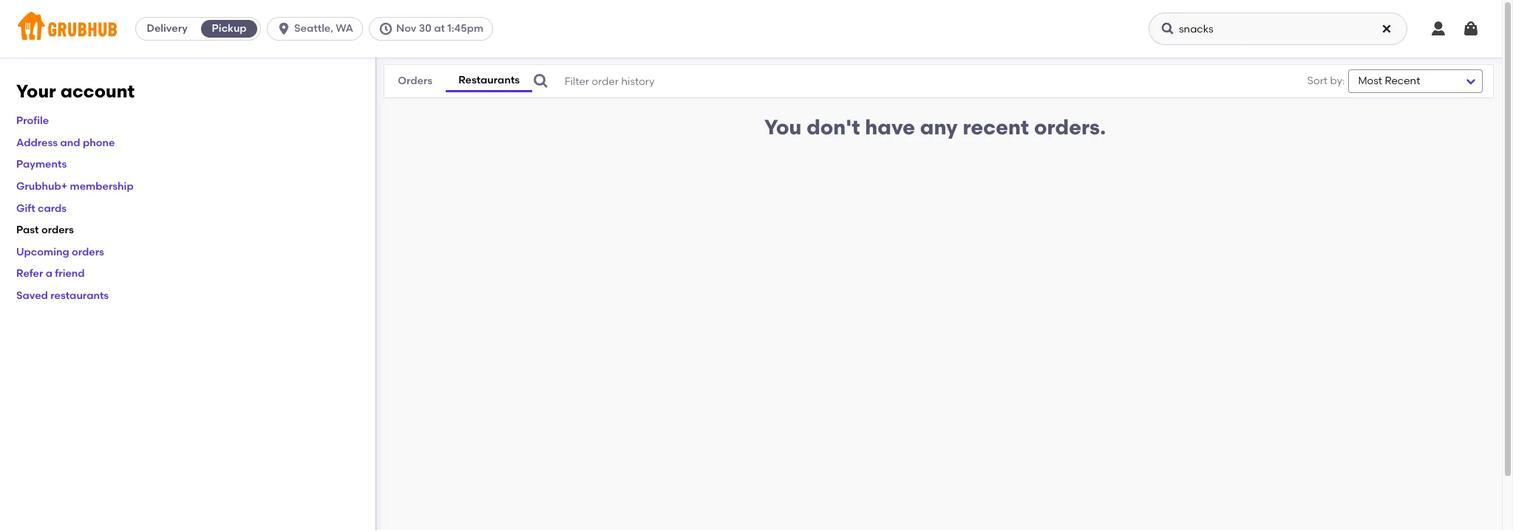 Task type: describe. For each thing, give the bounding box(es) containing it.
nov
[[396, 22, 417, 35]]

grubhub+ membership link
[[16, 180, 134, 193]]

your account
[[16, 81, 135, 102]]

saved restaurants link
[[16, 290, 109, 302]]

past
[[16, 224, 39, 237]]

a
[[46, 268, 52, 281]]

Filter order history search field
[[532, 65, 1272, 98]]

and
[[60, 137, 80, 149]]

address and phone link
[[16, 137, 115, 149]]

account
[[60, 81, 135, 102]]

restaurants
[[459, 74, 520, 86]]

address
[[16, 137, 58, 149]]

you
[[764, 115, 802, 140]]

any
[[920, 115, 958, 140]]

wa
[[336, 22, 353, 35]]

svg image inside seattle, wa button
[[277, 21, 291, 36]]

payments link
[[16, 159, 67, 171]]

Search for food, convenience, alcohol... search field
[[1149, 13, 1408, 45]]

upcoming orders
[[16, 246, 104, 259]]

orders.
[[1034, 115, 1106, 140]]

orders for upcoming orders
[[72, 246, 104, 259]]

sort
[[1308, 75, 1328, 87]]

saved restaurants
[[16, 290, 109, 302]]

phone
[[83, 137, 115, 149]]

profile
[[16, 115, 49, 127]]

past orders
[[16, 224, 74, 237]]

grubhub+ membership
[[16, 180, 134, 193]]

gift
[[16, 202, 35, 215]]

gift cards
[[16, 202, 67, 215]]

you don't have any recent orders.
[[764, 115, 1106, 140]]

membership
[[70, 180, 134, 193]]

refer
[[16, 268, 43, 281]]

refer a friend link
[[16, 268, 85, 281]]

restaurants button
[[446, 70, 532, 93]]

pickup button
[[198, 17, 260, 41]]

restaurants
[[50, 290, 109, 302]]

orders
[[398, 75, 433, 87]]

upcoming orders link
[[16, 246, 104, 259]]

30
[[419, 22, 432, 35]]

main navigation navigation
[[0, 0, 1503, 58]]



Task type: vqa. For each thing, say whether or not it's contained in the screenshot.
recent
yes



Task type: locate. For each thing, give the bounding box(es) containing it.
payments
[[16, 159, 67, 171]]

orders up friend
[[72, 246, 104, 259]]

nov 30 at 1:45pm button
[[369, 17, 499, 41]]

refer a friend
[[16, 268, 85, 281]]

svg image inside nov 30 at 1:45pm button
[[379, 21, 393, 36]]

don't
[[807, 115, 860, 140]]

gift cards link
[[16, 202, 67, 215]]

pickup
[[212, 22, 247, 35]]

nov 30 at 1:45pm
[[396, 22, 484, 35]]

seattle,
[[294, 22, 333, 35]]

1:45pm
[[448, 22, 484, 35]]

orders up upcoming orders "link"
[[41, 224, 74, 237]]

svg image
[[1463, 20, 1480, 38], [1161, 21, 1176, 36], [532, 72, 550, 90]]

have
[[865, 115, 915, 140]]

grubhub+
[[16, 180, 67, 193]]

cards
[[38, 202, 67, 215]]

svg image
[[1430, 20, 1448, 38], [277, 21, 291, 36], [379, 21, 393, 36], [1381, 23, 1393, 35]]

by:
[[1331, 75, 1345, 87]]

seattle, wa button
[[267, 17, 369, 41]]

your
[[16, 81, 56, 102]]

1 horizontal spatial svg image
[[1161, 21, 1176, 36]]

orders
[[41, 224, 74, 237], [72, 246, 104, 259]]

delivery
[[147, 22, 188, 35]]

profile link
[[16, 115, 49, 127]]

saved
[[16, 290, 48, 302]]

orders for past orders
[[41, 224, 74, 237]]

recent
[[963, 115, 1029, 140]]

past orders link
[[16, 224, 74, 237]]

at
[[434, 22, 445, 35]]

address and phone
[[16, 137, 115, 149]]

0 horizontal spatial svg image
[[532, 72, 550, 90]]

friend
[[55, 268, 85, 281]]

1 vertical spatial orders
[[72, 246, 104, 259]]

0 vertical spatial orders
[[41, 224, 74, 237]]

upcoming
[[16, 246, 69, 259]]

seattle, wa
[[294, 22, 353, 35]]

2 horizontal spatial svg image
[[1463, 20, 1480, 38]]

delivery button
[[136, 17, 198, 41]]

orders button
[[385, 71, 446, 92]]

sort by:
[[1308, 75, 1345, 87]]



